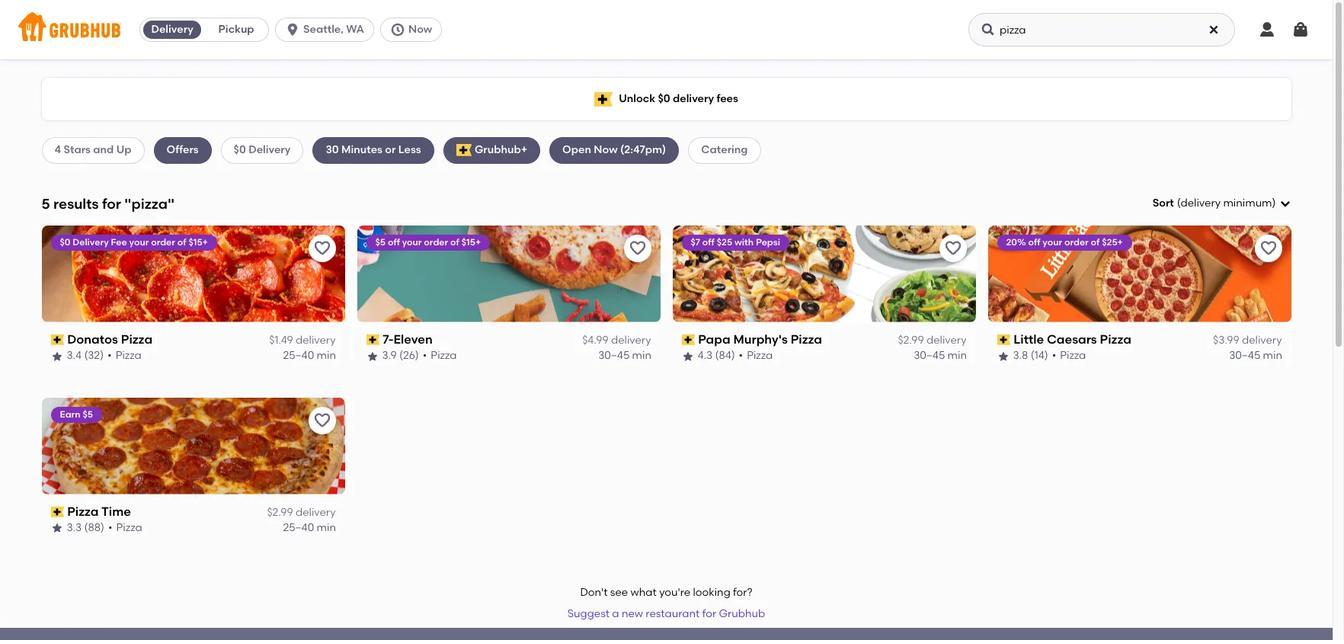 Task type: describe. For each thing, give the bounding box(es) containing it.
minutes
[[341, 143, 383, 156]]

little caesars pizza
[[1014, 332, 1132, 347]]

• pizza for murphy's
[[739, 349, 773, 362]]

a
[[612, 607, 619, 620]]

minimum
[[1223, 197, 1272, 210]]

$2.99 delivery for pizza time
[[267, 506, 336, 519]]

delivery for papa murphy's pizza
[[927, 334, 967, 347]]

don't
[[580, 586, 608, 599]]

2 $15+ from the left
[[462, 237, 481, 248]]

5
[[42, 195, 50, 212]]

save this restaurant image for 7-eleven
[[628, 239, 647, 257]]

3.4 (32)
[[67, 349, 104, 362]]

sort
[[1153, 197, 1174, 210]]

Search for food, convenience, alcohol... search field
[[969, 13, 1235, 46]]

7-eleven logo image
[[357, 225, 660, 322]]

murphy's
[[733, 332, 788, 347]]

now button
[[380, 18, 448, 42]]

subscription pass image for donatos pizza
[[51, 335, 64, 345]]

7-eleven
[[383, 332, 433, 347]]

order for little caesars pizza
[[1065, 237, 1089, 248]]

save this restaurant button for papa murphy's pizza
[[939, 235, 967, 262]]

$2.99 for pizza time
[[267, 506, 293, 519]]

don't see what you're looking for?
[[580, 586, 753, 599]]

for?
[[733, 586, 753, 599]]

25–40 min for donatos pizza
[[283, 349, 336, 362]]

pickup button
[[204, 18, 268, 42]]

subscription pass image for little caesars pizza
[[997, 335, 1011, 345]]

save this restaurant button for little caesars pizza
[[1255, 235, 1282, 262]]

min for donatos pizza
[[316, 349, 336, 362]]

$2.99 delivery for papa murphy's pizza
[[898, 334, 967, 347]]

30–45 min for little caesars pizza
[[1229, 349, 1282, 362]]

$4.99
[[582, 334, 609, 347]]

open
[[562, 143, 591, 156]]

3.4
[[67, 349, 82, 362]]

little
[[1014, 332, 1044, 347]]

pepsi
[[756, 237, 780, 248]]

save this restaurant button for pizza time
[[308, 407, 336, 434]]

order for 7-eleven
[[424, 237, 448, 248]]

delivery inside button
[[151, 23, 193, 36]]

wa
[[346, 23, 364, 36]]

25–40 for donatos pizza
[[283, 349, 314, 362]]

4.3
[[698, 349, 713, 362]]

now inside the 5 results for "pizza" main content
[[594, 143, 618, 156]]

offers
[[167, 143, 199, 156]]

(
[[1177, 197, 1181, 210]]

seattle, wa
[[303, 23, 364, 36]]

3.3 (88)
[[67, 521, 104, 534]]

now inside button
[[408, 23, 432, 36]]

grubhub plus flag logo image for unlock $0 delivery fees
[[595, 92, 613, 106]]

30–45 min for 7-eleven
[[598, 349, 651, 362]]

delivery for little caesars pizza
[[1242, 334, 1282, 347]]

time
[[101, 504, 131, 519]]

$7 off $25 with pepsi
[[691, 237, 780, 248]]

1 order from the left
[[151, 237, 175, 248]]

up
[[116, 143, 132, 156]]

unlock
[[619, 92, 655, 105]]

(26)
[[399, 349, 419, 362]]

pizza right caesars
[[1100, 332, 1132, 347]]

$4.99 delivery
[[582, 334, 651, 347]]

4 stars and up
[[54, 143, 132, 156]]

30 minutes or less
[[326, 143, 421, 156]]

main navigation navigation
[[0, 0, 1333, 59]]

none field inside the 5 results for "pizza" main content
[[1153, 196, 1291, 211]]

your for 7-eleven
[[402, 237, 422, 248]]

seattle, wa button
[[275, 18, 380, 42]]

of for little
[[1091, 237, 1100, 248]]

(14)
[[1031, 349, 1048, 362]]

$7
[[691, 237, 700, 248]]

subscription pass image for pizza time
[[51, 507, 64, 517]]

• for murphy's
[[739, 349, 743, 362]]

$1.49 delivery
[[269, 334, 336, 347]]

min for pizza time
[[316, 521, 336, 534]]

$0 for $0 delivery fee your order of $15+
[[60, 237, 70, 248]]

off for 7-
[[388, 237, 400, 248]]

you're
[[659, 586, 691, 599]]

fee
[[111, 237, 127, 248]]

papa murphy's pizza
[[698, 332, 822, 347]]

your for little caesars pizza
[[1043, 237, 1062, 248]]

3.8 (14)
[[1013, 349, 1048, 362]]

little caesars pizza logo image
[[988, 225, 1291, 322]]

for inside button
[[702, 607, 716, 620]]

• for pizza
[[108, 349, 112, 362]]

caesars
[[1047, 332, 1097, 347]]

catering
[[701, 143, 748, 156]]

1 of from the left
[[177, 237, 186, 248]]

$2.99 for papa murphy's pizza
[[898, 334, 924, 347]]

what
[[631, 586, 657, 599]]

star icon image for papa murphy's pizza
[[682, 350, 694, 362]]

5 results for "pizza" main content
[[0, 59, 1333, 640]]

• pizza for eleven
[[423, 349, 457, 362]]

1 vertical spatial $5
[[83, 409, 93, 420]]

pickup
[[218, 23, 254, 36]]

25–40 for pizza time
[[283, 521, 314, 534]]

3.3
[[67, 521, 82, 534]]

earn $5
[[60, 409, 93, 420]]

25–40 min for pizza time
[[283, 521, 336, 534]]

stars
[[64, 143, 91, 156]]

delivery for 7-eleven
[[611, 334, 651, 347]]

delivery button
[[140, 18, 204, 42]]

30
[[326, 143, 339, 156]]

restaurant
[[646, 607, 700, 620]]

30–45 for papa murphy's pizza
[[913, 349, 945, 362]]

pizza down donatos pizza
[[116, 349, 142, 362]]

pizza right (26) on the bottom left
[[431, 349, 457, 362]]

grubhub+
[[475, 143, 527, 156]]

5 results for "pizza"
[[42, 195, 175, 212]]

pizza right murphy's
[[791, 332, 822, 347]]



Task type: locate. For each thing, give the bounding box(es) containing it.
earn
[[60, 409, 80, 420]]

1 horizontal spatial $2.99 delivery
[[898, 334, 967, 347]]

$1.49
[[269, 334, 293, 347]]

0 vertical spatial delivery
[[151, 23, 193, 36]]

delivery
[[151, 23, 193, 36], [249, 143, 291, 156], [73, 237, 109, 248]]

svg image inside seattle, wa button
[[285, 22, 300, 37]]

2 of from the left
[[450, 237, 459, 248]]

off for little
[[1028, 237, 1041, 248]]

svg image
[[1292, 21, 1310, 39], [285, 22, 300, 37], [1208, 24, 1220, 36], [1279, 198, 1291, 210]]

delivery
[[673, 92, 714, 105], [1181, 197, 1221, 210], [296, 334, 336, 347], [611, 334, 651, 347], [927, 334, 967, 347], [1242, 334, 1282, 347], [296, 506, 336, 519]]

3.8
[[1013, 349, 1028, 362]]

star icon image left the "4.3"
[[682, 350, 694, 362]]

1 30–45 min from the left
[[598, 349, 651, 362]]

star icon image left 3.8
[[997, 350, 1009, 362]]

1 horizontal spatial your
[[402, 237, 422, 248]]

grubhub plus flag logo image for grubhub+
[[456, 144, 472, 157]]

subscription pass image left papa
[[682, 335, 695, 345]]

1 $15+ from the left
[[189, 237, 208, 248]]

svg image inside field
[[1279, 198, 1291, 210]]

unlock $0 delivery fees
[[619, 92, 738, 105]]

subscription pass image left little
[[997, 335, 1011, 345]]

delivery left fee
[[73, 237, 109, 248]]

1 30–45 from the left
[[598, 349, 629, 362]]

3 off from the left
[[1028, 237, 1041, 248]]

1 vertical spatial grubhub plus flag logo image
[[456, 144, 472, 157]]

star icon image for donatos pizza
[[51, 350, 63, 362]]

• pizza down caesars
[[1052, 349, 1086, 362]]

0 horizontal spatial your
[[129, 237, 149, 248]]

1 off from the left
[[388, 237, 400, 248]]

1 horizontal spatial order
[[424, 237, 448, 248]]

$0 delivery
[[234, 143, 291, 156]]

3 your from the left
[[1043, 237, 1062, 248]]

min for 7-eleven
[[632, 349, 651, 362]]

1 vertical spatial 25–40 min
[[283, 521, 336, 534]]

3 30–45 min from the left
[[1229, 349, 1282, 362]]

for down looking at the bottom right of page
[[702, 607, 716, 620]]

0 horizontal spatial $2.99 delivery
[[267, 506, 336, 519]]

• for time
[[108, 521, 112, 534]]

0 horizontal spatial delivery
[[73, 237, 109, 248]]

0 vertical spatial $0
[[658, 92, 670, 105]]

$0 delivery fee your order of $15+
[[60, 237, 208, 248]]

2 order from the left
[[424, 237, 448, 248]]

0 horizontal spatial svg image
[[390, 22, 405, 37]]

0 horizontal spatial save this restaurant image
[[313, 411, 331, 430]]

$3.99 delivery
[[1213, 334, 1282, 347]]

delivery for donatos pizza
[[296, 334, 336, 347]]

$0 right offers
[[234, 143, 246, 156]]

subscription pass image
[[366, 335, 380, 345], [997, 335, 1011, 345]]

• pizza down donatos pizza
[[108, 349, 142, 362]]

2 subscription pass image from the left
[[997, 335, 1011, 345]]

30–45 min
[[598, 349, 651, 362], [913, 349, 967, 362], [1229, 349, 1282, 362]]

1 25–40 from the top
[[283, 349, 314, 362]]

results
[[53, 195, 99, 212]]

pizza down time
[[116, 521, 142, 534]]

0 horizontal spatial $5
[[83, 409, 93, 420]]

save this restaurant button for 7-eleven
[[624, 235, 651, 262]]

0 horizontal spatial $15+
[[189, 237, 208, 248]]

20% off your order of $25+
[[1006, 237, 1123, 248]]

0 horizontal spatial off
[[388, 237, 400, 248]]

1 vertical spatial $2.99
[[267, 506, 293, 519]]

delivery for $0 delivery fee your order of $15+
[[73, 237, 109, 248]]

now right wa
[[408, 23, 432, 36]]

for right results
[[102, 195, 121, 212]]

subscription pass image for 7-eleven
[[366, 335, 380, 345]]

pizza time logo image
[[42, 398, 345, 494]]

2 horizontal spatial svg image
[[1258, 21, 1277, 39]]

• right the (84)
[[739, 349, 743, 362]]

3.9
[[382, 349, 397, 362]]

fees
[[717, 92, 738, 105]]

svg image
[[1258, 21, 1277, 39], [390, 22, 405, 37], [981, 22, 996, 37]]

pizza time
[[67, 504, 131, 519]]

2 off from the left
[[703, 237, 715, 248]]

looking
[[693, 586, 731, 599]]

2 25–40 min from the top
[[283, 521, 336, 534]]

1 horizontal spatial $5
[[375, 237, 386, 248]]

2 25–40 from the top
[[283, 521, 314, 534]]

delivery for pizza time
[[296, 506, 336, 519]]

25–40 min
[[283, 349, 336, 362], [283, 521, 336, 534]]

0 horizontal spatial 30–45 min
[[598, 349, 651, 362]]

0 vertical spatial 25–40 min
[[283, 349, 336, 362]]

1 horizontal spatial $0
[[234, 143, 246, 156]]

delivery left pickup
[[151, 23, 193, 36]]

of
[[177, 237, 186, 248], [450, 237, 459, 248], [1091, 237, 1100, 248]]

1 horizontal spatial grubhub plus flag logo image
[[595, 92, 613, 106]]

pizza right "donatos"
[[121, 332, 152, 347]]

grubhub plus flag logo image left grubhub+
[[456, 144, 472, 157]]

donatos
[[67, 332, 118, 347]]

$2.99 delivery
[[898, 334, 967, 347], [267, 506, 336, 519]]

none field containing sort
[[1153, 196, 1291, 211]]

0 horizontal spatial grubhub plus flag logo image
[[456, 144, 472, 157]]

1 horizontal spatial save this restaurant image
[[628, 239, 647, 257]]

• pizza down time
[[108, 521, 142, 534]]

0 horizontal spatial subscription pass image
[[366, 335, 380, 345]]

"pizza"
[[124, 195, 175, 212]]

2 vertical spatial delivery
[[73, 237, 109, 248]]

• for caesars
[[1052, 349, 1056, 362]]

subscription pass image left 7-
[[366, 335, 380, 345]]

donatos pizza
[[67, 332, 152, 347]]

0 horizontal spatial $2.99
[[267, 506, 293, 519]]

1 vertical spatial 25–40
[[283, 521, 314, 534]]

$25+
[[1102, 237, 1123, 248]]

$0 down results
[[60, 237, 70, 248]]

delivery inside field
[[1181, 197, 1221, 210]]

subscription pass image left "donatos"
[[51, 335, 64, 345]]

2 horizontal spatial your
[[1043, 237, 1062, 248]]

donatos pizza logo image
[[42, 225, 345, 322]]

0 horizontal spatial now
[[408, 23, 432, 36]]

$0 right unlock
[[658, 92, 670, 105]]

papa murphy's pizza logo image
[[673, 225, 976, 322]]

2 horizontal spatial save this restaurant image
[[1259, 239, 1278, 257]]

20%
[[1006, 237, 1026, 248]]

open now (2:47pm)
[[562, 143, 666, 156]]

30–45
[[598, 349, 629, 362], [913, 349, 945, 362], [1229, 349, 1260, 362]]

save this restaurant image for donatos pizza
[[313, 239, 331, 257]]

30–45 min for papa murphy's pizza
[[913, 349, 967, 362]]

save this restaurant image
[[628, 239, 647, 257], [1259, 239, 1278, 257], [313, 411, 331, 430]]

0 horizontal spatial 30–45
[[598, 349, 629, 362]]

(84)
[[715, 349, 735, 362]]

order
[[151, 237, 175, 248], [424, 237, 448, 248], [1065, 237, 1089, 248]]

1 horizontal spatial subscription pass image
[[997, 335, 1011, 345]]

star icon image for little caesars pizza
[[997, 350, 1009, 362]]

2 your from the left
[[402, 237, 422, 248]]

2 horizontal spatial 30–45 min
[[1229, 349, 1282, 362]]

star icon image left the 3.4
[[51, 350, 63, 362]]

1 horizontal spatial now
[[594, 143, 618, 156]]

now right open
[[594, 143, 618, 156]]

grubhub plus flag logo image left unlock
[[595, 92, 613, 106]]

0 horizontal spatial of
[[177, 237, 186, 248]]

$3.99
[[1213, 334, 1240, 347]]

1 subscription pass image from the left
[[366, 335, 380, 345]]

1 save this restaurant image from the left
[[313, 239, 331, 257]]

$0
[[658, 92, 670, 105], [234, 143, 246, 156], [60, 237, 70, 248]]

0 horizontal spatial order
[[151, 237, 175, 248]]

1 horizontal spatial save this restaurant image
[[944, 239, 962, 257]]

1 your from the left
[[129, 237, 149, 248]]

suggest a new restaurant for grubhub button
[[561, 601, 772, 628]]

papa
[[698, 332, 731, 347]]

1 horizontal spatial delivery
[[151, 23, 193, 36]]

star icon image left 3.3 at the bottom of page
[[51, 522, 63, 535]]

0 horizontal spatial save this restaurant image
[[313, 239, 331, 257]]

save this restaurant image for little caesars pizza
[[1259, 239, 1278, 257]]

grubhub
[[719, 607, 765, 620]]

(2:47pm)
[[620, 143, 666, 156]]

save this restaurant image
[[313, 239, 331, 257], [944, 239, 962, 257]]

see
[[610, 586, 628, 599]]

$2.99
[[898, 334, 924, 347], [267, 506, 293, 519]]

delivery for $0 delivery
[[249, 143, 291, 156]]

0 vertical spatial for
[[102, 195, 121, 212]]

1 horizontal spatial svg image
[[981, 22, 996, 37]]

less
[[398, 143, 421, 156]]

star icon image left 3.9
[[366, 350, 378, 362]]

$5
[[375, 237, 386, 248], [83, 409, 93, 420]]

star icon image for pizza time
[[51, 522, 63, 535]]

subscription pass image for papa murphy's pizza
[[682, 335, 695, 345]]

grubhub plus flag logo image
[[595, 92, 613, 106], [456, 144, 472, 157]]

star icon image
[[51, 350, 63, 362], [366, 350, 378, 362], [682, 350, 694, 362], [997, 350, 1009, 362], [51, 522, 63, 535]]

4.3 (84)
[[698, 349, 735, 362]]

1 horizontal spatial 30–45 min
[[913, 349, 967, 362]]

2 save this restaurant image from the left
[[944, 239, 962, 257]]

1 vertical spatial $2.99 delivery
[[267, 506, 336, 519]]

30–45 for little caesars pizza
[[1229, 349, 1260, 362]]

3 30–45 from the left
[[1229, 349, 1260, 362]]

star icon image for 7-eleven
[[366, 350, 378, 362]]

2 30–45 min from the left
[[913, 349, 967, 362]]

3 order from the left
[[1065, 237, 1089, 248]]

0 vertical spatial $2.99
[[898, 334, 924, 347]]

subscription pass image
[[51, 335, 64, 345], [682, 335, 695, 345], [51, 507, 64, 517]]

• right (32)
[[108, 349, 112, 362]]

1 vertical spatial delivery
[[249, 143, 291, 156]]

$15+
[[189, 237, 208, 248], [462, 237, 481, 248]]

3 of from the left
[[1091, 237, 1100, 248]]

now
[[408, 23, 432, 36], [594, 143, 618, 156]]

$25
[[717, 237, 732, 248]]

3.9 (26)
[[382, 349, 419, 362]]

$0 for $0 delivery
[[234, 143, 246, 156]]

• right (26) on the bottom left
[[423, 349, 427, 362]]

4
[[54, 143, 61, 156]]

1 vertical spatial for
[[702, 607, 716, 620]]

2 vertical spatial $0
[[60, 237, 70, 248]]

2 horizontal spatial delivery
[[249, 143, 291, 156]]

1 horizontal spatial off
[[703, 237, 715, 248]]

• pizza down papa murphy's pizza
[[739, 349, 773, 362]]

0 vertical spatial grubhub plus flag logo image
[[595, 92, 613, 106]]

0 vertical spatial $5
[[375, 237, 386, 248]]

svg image inside the "now" button
[[390, 22, 405, 37]]

pizza up 3.3 (88)
[[67, 504, 99, 519]]

seattle,
[[303, 23, 344, 36]]

•
[[108, 349, 112, 362], [423, 349, 427, 362], [739, 349, 743, 362], [1052, 349, 1056, 362], [108, 521, 112, 534]]

1 25–40 min from the top
[[283, 349, 336, 362]]

0 vertical spatial $2.99 delivery
[[898, 334, 967, 347]]

2 horizontal spatial order
[[1065, 237, 1089, 248]]

subscription pass image left pizza time
[[51, 507, 64, 517]]

suggest a new restaurant for grubhub
[[568, 607, 765, 620]]

save this restaurant image for papa murphy's pizza
[[944, 239, 962, 257]]

0 vertical spatial 25–40
[[283, 349, 314, 362]]

(88)
[[84, 521, 104, 534]]

0 horizontal spatial $0
[[60, 237, 70, 248]]

suggest
[[568, 607, 610, 620]]

and
[[93, 143, 114, 156]]

pizza
[[121, 332, 152, 347], [791, 332, 822, 347], [1100, 332, 1132, 347], [116, 349, 142, 362], [431, 349, 457, 362], [747, 349, 773, 362], [1060, 349, 1086, 362], [67, 504, 99, 519], [116, 521, 142, 534]]

1 horizontal spatial $15+
[[462, 237, 481, 248]]

• for eleven
[[423, 349, 427, 362]]

1 vertical spatial $0
[[234, 143, 246, 156]]

$5 off your order of $15+
[[375, 237, 481, 248]]

min for papa murphy's pizza
[[947, 349, 967, 362]]

2 horizontal spatial off
[[1028, 237, 1041, 248]]

1 horizontal spatial of
[[450, 237, 459, 248]]

• pizza for pizza
[[108, 349, 142, 362]]

off for papa
[[703, 237, 715, 248]]

with
[[735, 237, 754, 248]]

pizza down papa murphy's pizza
[[747, 349, 773, 362]]

• right the (88)
[[108, 521, 112, 534]]

eleven
[[394, 332, 433, 347]]

30–45 for 7-eleven
[[598, 349, 629, 362]]

new
[[622, 607, 643, 620]]

2 horizontal spatial $0
[[658, 92, 670, 105]]

of for 7-
[[450, 237, 459, 248]]

• right (14) on the bottom
[[1052, 349, 1056, 362]]

)
[[1272, 197, 1276, 210]]

pizza down "little caesars pizza"
[[1060, 349, 1086, 362]]

• pizza for caesars
[[1052, 349, 1086, 362]]

1 horizontal spatial 30–45
[[913, 349, 945, 362]]

0 vertical spatial now
[[408, 23, 432, 36]]

None field
[[1153, 196, 1291, 211]]

1 horizontal spatial for
[[702, 607, 716, 620]]

save this restaurant image for pizza time
[[313, 411, 331, 430]]

7-
[[383, 332, 394, 347]]

for
[[102, 195, 121, 212], [702, 607, 716, 620]]

or
[[385, 143, 396, 156]]

delivery left 30
[[249, 143, 291, 156]]

2 horizontal spatial 30–45
[[1229, 349, 1260, 362]]

sort ( delivery minimum )
[[1153, 197, 1276, 210]]

2 30–45 from the left
[[913, 349, 945, 362]]

min for little caesars pizza
[[1263, 349, 1282, 362]]

• pizza right (26) on the bottom left
[[423, 349, 457, 362]]

• pizza
[[108, 349, 142, 362], [423, 349, 457, 362], [739, 349, 773, 362], [1052, 349, 1086, 362], [108, 521, 142, 534]]

2 horizontal spatial of
[[1091, 237, 1100, 248]]

(32)
[[84, 349, 104, 362]]

save this restaurant button for donatos pizza
[[308, 235, 336, 262]]

1 horizontal spatial $2.99
[[898, 334, 924, 347]]

1 vertical spatial now
[[594, 143, 618, 156]]

off
[[388, 237, 400, 248], [703, 237, 715, 248], [1028, 237, 1041, 248]]

0 horizontal spatial for
[[102, 195, 121, 212]]

• pizza for time
[[108, 521, 142, 534]]



Task type: vqa. For each thing, say whether or not it's contained in the screenshot.
the $3.99 delivery
yes



